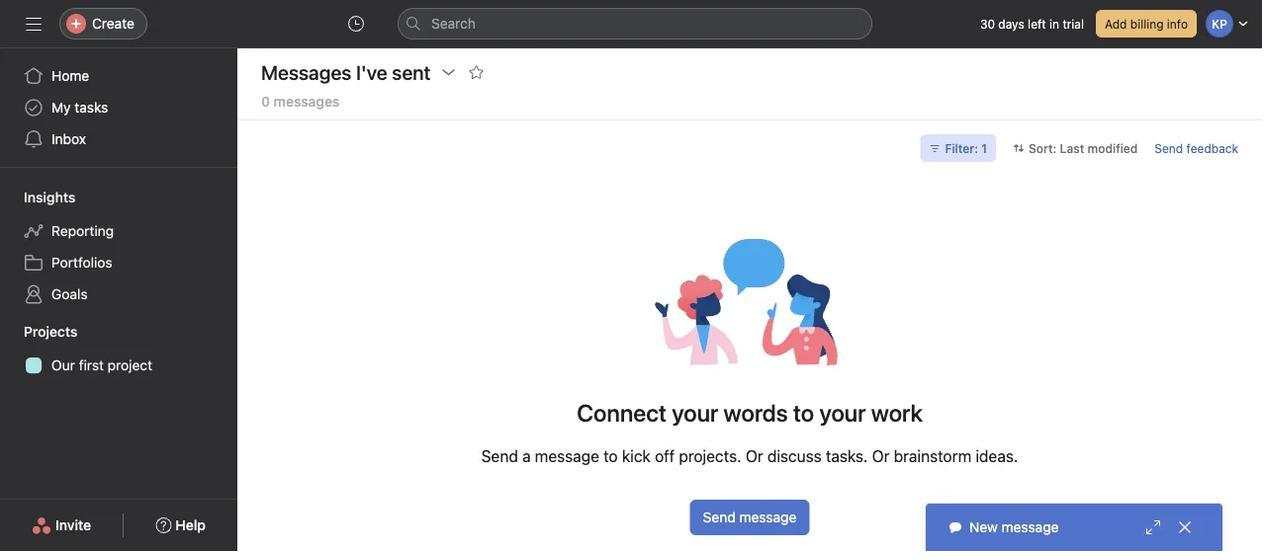 Task type: describe. For each thing, give the bounding box(es) containing it.
help
[[175, 518, 206, 534]]

feedback
[[1187, 141, 1238, 155]]

create button
[[59, 8, 147, 40]]

a
[[522, 448, 531, 466]]

i've sent
[[356, 60, 431, 84]]

projects
[[24, 324, 78, 340]]

insights button
[[0, 188, 76, 208]]

to for your work
[[793, 400, 814, 427]]

send message button
[[690, 501, 810, 536]]

sort: last modified
[[1029, 141, 1138, 155]]

connect
[[577, 400, 667, 427]]

info
[[1167, 17, 1188, 31]]

send feedback link
[[1155, 139, 1238, 157]]

our first project
[[51, 358, 152, 374]]

messages i've sent
[[261, 60, 431, 84]]

goals
[[51, 286, 88, 303]]

in
[[1050, 17, 1059, 31]]

my tasks link
[[12, 92, 226, 124]]

first
[[79, 358, 104, 374]]

project
[[108, 358, 152, 374]]

invite button
[[19, 508, 104, 544]]

filter:
[[945, 141, 978, 155]]

sort: last modified button
[[1004, 135, 1147, 162]]

2 or from the left
[[872, 448, 890, 466]]

goals link
[[12, 279, 226, 311]]

send message
[[703, 510, 797, 526]]

send for send a message to kick off projects. or discuss tasks. or brainstorm ideas.
[[481, 448, 518, 466]]

create
[[92, 15, 134, 32]]

our first project link
[[12, 350, 226, 382]]

new message
[[969, 520, 1059, 536]]

add
[[1105, 17, 1127, 31]]

add billing info
[[1105, 17, 1188, 31]]

sort:
[[1029, 141, 1057, 155]]

discuss
[[767, 448, 822, 466]]

tasks
[[75, 99, 108, 116]]

inbox
[[51, 131, 86, 147]]

your
[[672, 400, 718, 427]]

filter: 1
[[945, 141, 987, 155]]

add billing info button
[[1096, 10, 1197, 38]]

tasks.
[[826, 448, 868, 466]]

send a message to kick off projects. or discuss tasks. or brainstorm ideas.
[[481, 448, 1018, 466]]

add to starred image
[[468, 64, 484, 80]]

trial
[[1063, 17, 1084, 31]]

close image
[[1177, 520, 1193, 536]]

0 messages
[[261, 93, 340, 110]]

global element
[[0, 48, 237, 167]]



Task type: locate. For each thing, give the bounding box(es) containing it.
0 vertical spatial message
[[535, 448, 599, 466]]

0 messages button
[[261, 93, 340, 120]]

projects.
[[679, 448, 741, 466]]

to left kick
[[604, 448, 618, 466]]

hide sidebar image
[[26, 16, 42, 32]]

words
[[724, 400, 788, 427]]

portfolios link
[[12, 247, 226, 279]]

connect your words to your work
[[577, 400, 923, 427]]

message
[[535, 448, 599, 466], [739, 510, 797, 526]]

billing
[[1130, 17, 1164, 31]]

reporting
[[51, 223, 114, 239]]

or
[[746, 448, 763, 466], [872, 448, 890, 466]]

message down the send a message to kick off projects. or discuss tasks. or brainstorm ideas.
[[739, 510, 797, 526]]

projects element
[[0, 315, 237, 386]]

send for send message
[[703, 510, 736, 526]]

send left a
[[481, 448, 518, 466]]

filter: 1 button
[[920, 135, 996, 162]]

30 days left in trial
[[980, 17, 1084, 31]]

message right a
[[535, 448, 599, 466]]

1
[[981, 141, 987, 155]]

projects button
[[0, 322, 78, 342]]

2 vertical spatial send
[[703, 510, 736, 526]]

0 horizontal spatial send
[[481, 448, 518, 466]]

0 vertical spatial send
[[1155, 141, 1183, 155]]

2 horizontal spatial send
[[1155, 141, 1183, 155]]

1 horizontal spatial or
[[872, 448, 890, 466]]

days
[[998, 17, 1025, 31]]

to up 'discuss'
[[793, 400, 814, 427]]

your work
[[819, 400, 923, 427]]

send for send feedback
[[1155, 141, 1183, 155]]

send feedback
[[1155, 141, 1238, 155]]

0
[[261, 93, 270, 110]]

send
[[1155, 141, 1183, 155], [481, 448, 518, 466], [703, 510, 736, 526]]

to
[[793, 400, 814, 427], [604, 448, 618, 466]]

brainstorm
[[894, 448, 972, 466]]

last
[[1060, 141, 1084, 155]]

1 horizontal spatial send
[[703, 510, 736, 526]]

history image
[[348, 16, 364, 32]]

left
[[1028, 17, 1046, 31]]

off
[[655, 448, 675, 466]]

inbox link
[[12, 124, 226, 155]]

1 vertical spatial to
[[604, 448, 618, 466]]

messages
[[261, 60, 352, 84]]

home link
[[12, 60, 226, 92]]

portfolios
[[51, 255, 112, 271]]

search button
[[398, 8, 872, 40]]

1 or from the left
[[746, 448, 763, 466]]

send inside button
[[703, 510, 736, 526]]

0 horizontal spatial or
[[746, 448, 763, 466]]

ideas.
[[976, 448, 1018, 466]]

invite
[[55, 518, 91, 534]]

to for kick
[[604, 448, 618, 466]]

search
[[431, 15, 476, 32]]

0 horizontal spatial message
[[535, 448, 599, 466]]

1 vertical spatial message
[[739, 510, 797, 526]]

or left 'discuss'
[[746, 448, 763, 466]]

home
[[51, 68, 89, 84]]

insights element
[[0, 180, 237, 315]]

reporting link
[[12, 216, 226, 247]]

actions image
[[441, 64, 457, 80]]

message inside send message button
[[739, 510, 797, 526]]

kick
[[622, 448, 651, 466]]

insights
[[24, 189, 76, 206]]

1 horizontal spatial to
[[793, 400, 814, 427]]

my tasks
[[51, 99, 108, 116]]

expand new message image
[[1145, 520, 1161, 536]]

0 vertical spatial to
[[793, 400, 814, 427]]

search list box
[[398, 8, 872, 40]]

help button
[[143, 508, 219, 544]]

send left "feedback"
[[1155, 141, 1183, 155]]

1 horizontal spatial message
[[739, 510, 797, 526]]

messages
[[274, 93, 340, 110]]

my
[[51, 99, 71, 116]]

1 vertical spatial send
[[481, 448, 518, 466]]

30
[[980, 17, 995, 31]]

our
[[51, 358, 75, 374]]

0 horizontal spatial to
[[604, 448, 618, 466]]

send down projects.
[[703, 510, 736, 526]]

modified
[[1088, 141, 1138, 155]]

or right 'tasks.'
[[872, 448, 890, 466]]



Task type: vqa. For each thing, say whether or not it's contained in the screenshot.
can
no



